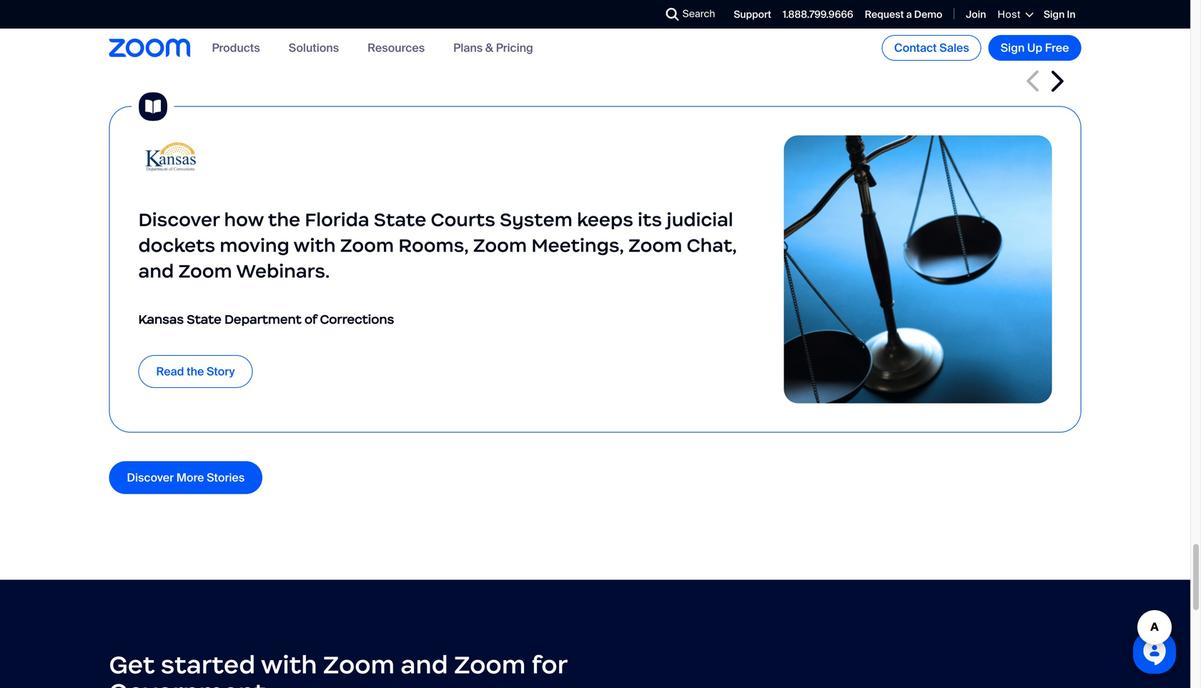 Task type: locate. For each thing, give the bounding box(es) containing it.
0 vertical spatial and
[[138, 260, 174, 283]]

of
[[305, 312, 317, 328]]

dockets
[[138, 234, 215, 257]]

get started with zoom and zoom for government
[[109, 650, 567, 689]]

zoom logo image
[[109, 39, 191, 57]]

sign
[[1044, 8, 1065, 21], [1001, 40, 1025, 55]]

story
[[207, 364, 235, 379]]

discover
[[138, 208, 220, 231], [127, 471, 174, 486]]

the
[[268, 208, 300, 231], [187, 364, 204, 379]]

kansas state department of corrections
[[138, 312, 394, 328]]

meetings,
[[532, 234, 624, 257]]

0 vertical spatial with
[[294, 234, 336, 257]]

discover more stories link
[[109, 462, 263, 495]]

host
[[998, 8, 1021, 21]]

with
[[294, 234, 336, 257], [261, 650, 317, 681]]

sign up free
[[1001, 40, 1070, 55]]

1 vertical spatial and
[[401, 650, 448, 681]]

1 horizontal spatial the
[[268, 208, 300, 231]]

testimonialcarouselitemblockproxy-0 element
[[109, 86, 1082, 433]]

discover up dockets at the top of the page
[[138, 208, 220, 231]]

0 vertical spatial discover
[[138, 208, 220, 231]]

1 vertical spatial discover
[[127, 471, 174, 486]]

&
[[486, 40, 494, 55]]

how
[[224, 208, 264, 231]]

the up moving at the left of page
[[268, 208, 300, 231]]

next slide image
[[1051, 71, 1064, 92]]

read the story link
[[138, 355, 253, 388]]

1 horizontal spatial state
[[374, 208, 427, 231]]

courts
[[431, 208, 496, 231]]

1 horizontal spatial sign
[[1044, 8, 1065, 21]]

state inside discover how the florida state courts system keeps its judicial dockets moving with zoom rooms, zoom meetings, zoom chat, and zoom webinars.
[[374, 208, 427, 231]]

discover for discover how the florida state courts system keeps its judicial dockets moving with zoom rooms, zoom meetings, zoom chat, and zoom webinars.
[[138, 208, 220, 231]]

0 vertical spatial sign
[[1044, 8, 1065, 21]]

state up rooms,
[[374, 208, 427, 231]]

zoom
[[340, 234, 394, 257], [473, 234, 527, 257], [629, 234, 683, 257], [178, 260, 232, 283], [323, 650, 395, 681], [454, 650, 526, 681]]

rooms,
[[399, 234, 469, 257]]

1 vertical spatial the
[[187, 364, 204, 379]]

state right the kansas
[[187, 312, 222, 328]]

for
[[532, 650, 567, 681]]

judicial system scale image
[[784, 136, 1052, 404]]

discover inside 'link'
[[127, 471, 174, 486]]

chat,
[[687, 234, 737, 257]]

and inside discover how the florida state courts system keeps its judicial dockets moving with zoom rooms, zoom meetings, zoom chat, and zoom webinars.
[[138, 260, 174, 283]]

discover left more
[[127, 471, 174, 486]]

department
[[225, 312, 302, 328]]

more
[[176, 471, 204, 486]]

products button
[[212, 40, 260, 55]]

support link
[[734, 8, 772, 21]]

sales
[[940, 40, 970, 55]]

read
[[156, 364, 184, 379]]

sign inside sign up free link
[[1001, 40, 1025, 55]]

discover inside discover how the florida state courts system keeps its judicial dockets moving with zoom rooms, zoom meetings, zoom chat, and zoom webinars.
[[138, 208, 220, 231]]

1 horizontal spatial and
[[401, 650, 448, 681]]

1 vertical spatial with
[[261, 650, 317, 681]]

1 vertical spatial state
[[187, 312, 222, 328]]

judicial
[[667, 208, 734, 231]]

and
[[138, 260, 174, 283], [401, 650, 448, 681]]

plans & pricing link
[[454, 40, 533, 55]]

pricing
[[496, 40, 533, 55]]

stories
[[207, 471, 245, 486]]

0 vertical spatial state
[[374, 208, 427, 231]]

0 horizontal spatial and
[[138, 260, 174, 283]]

read the story
[[156, 364, 235, 379]]

1.888.799.9666
[[783, 8, 854, 21]]

0 horizontal spatial sign
[[1001, 40, 1025, 55]]

the right the read
[[187, 364, 204, 379]]

sign left up in the right of the page
[[1001, 40, 1025, 55]]

solutions button
[[289, 40, 339, 55]]

stories
[[352, 12, 440, 43]]

keeps
[[577, 208, 634, 231]]

state
[[374, 208, 427, 231], [187, 312, 222, 328]]

government
[[109, 677, 266, 689]]

contact sales link
[[882, 35, 982, 61]]

0 horizontal spatial the
[[187, 364, 204, 379]]

a
[[907, 8, 912, 21]]

sign left in
[[1044, 8, 1065, 21]]

0 vertical spatial the
[[268, 208, 300, 231]]

corrections
[[320, 312, 394, 328]]

solutions
[[289, 40, 339, 55]]

search image
[[666, 8, 679, 21], [666, 8, 679, 21]]

1 vertical spatial sign
[[1001, 40, 1025, 55]]

sign for sign in
[[1044, 8, 1065, 21]]

search
[[683, 7, 715, 20]]



Task type: describe. For each thing, give the bounding box(es) containing it.
with inside get started with zoom and zoom for government
[[261, 650, 317, 681]]

inspiring
[[109, 12, 219, 43]]

sign in
[[1044, 8, 1076, 21]]

0 horizontal spatial state
[[187, 312, 222, 328]]

get
[[109, 650, 155, 681]]

its
[[638, 208, 662, 231]]

contact sales
[[895, 40, 970, 55]]

started
[[161, 650, 256, 681]]

demo
[[915, 8, 943, 21]]

support
[[734, 8, 772, 21]]

system
[[500, 208, 573, 231]]

request a demo link
[[865, 8, 943, 21]]

free
[[1045, 40, 1070, 55]]

kansas state corrections logo image
[[138, 136, 203, 179]]

products
[[212, 40, 260, 55]]

request
[[865, 8, 904, 21]]

join link
[[966, 8, 987, 21]]

host button
[[998, 8, 1033, 21]]

webinars.
[[236, 260, 330, 283]]

contact
[[895, 40, 937, 55]]

sign in link
[[1044, 8, 1076, 21]]

plans & pricing
[[454, 40, 533, 55]]

with inside discover how the florida state courts system keeps its judicial dockets moving with zoom rooms, zoom meetings, zoom chat, and zoom webinars.
[[294, 234, 336, 257]]

testimonial icon story image
[[131, 86, 174, 128]]

in
[[1067, 8, 1076, 21]]

resources button
[[368, 40, 425, 55]]

request a demo
[[865, 8, 943, 21]]

kansas
[[138, 312, 184, 328]]

discover more stories
[[127, 471, 245, 486]]

resources
[[368, 40, 425, 55]]

sign for sign up free
[[1001, 40, 1025, 55]]

discover how the florida state courts system keeps its judicial dockets moving with zoom rooms, zoom meetings, zoom chat, and zoom webinars.
[[138, 208, 737, 283]]

join
[[966, 8, 987, 21]]

the inside discover how the florida state courts system keeps its judicial dockets moving with zoom rooms, zoom meetings, zoom chat, and zoom webinars.
[[268, 208, 300, 231]]

1.888.799.9666 link
[[783, 8, 854, 21]]

and inside get started with zoom and zoom for government
[[401, 650, 448, 681]]

sign up free link
[[989, 35, 1082, 61]]

moving
[[220, 234, 290, 257]]

customer
[[225, 12, 346, 43]]

plans
[[454, 40, 483, 55]]

up
[[1028, 40, 1043, 55]]

discover for discover more stories
[[127, 471, 174, 486]]

inspiring customer stories
[[109, 12, 440, 43]]

florida
[[305, 208, 370, 231]]



Task type: vqa. For each thing, say whether or not it's contained in the screenshot.
Sign In
yes



